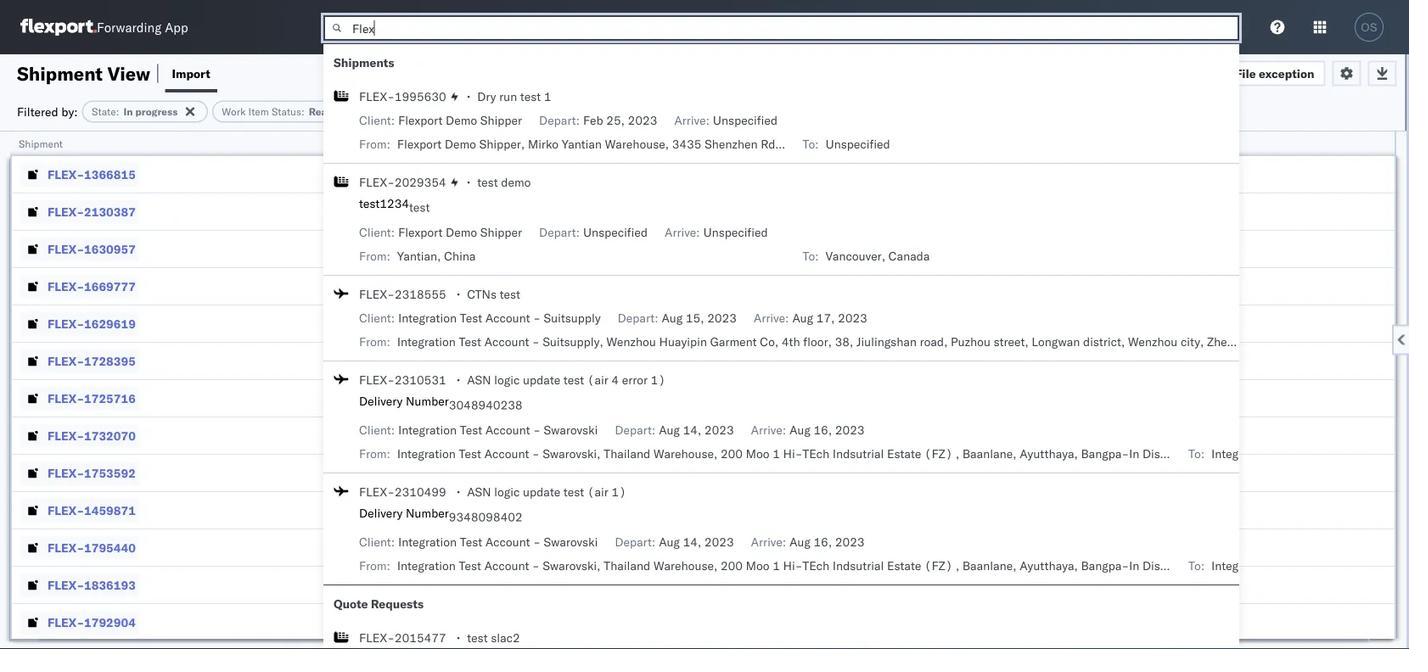 Task type: describe. For each thing, give the bounding box(es) containing it.
flex- for 1732070
[[48, 428, 84, 443]]

depart: for asn logic update test (air 4 error 1)
[[615, 423, 656, 438]]

flex-1836193 button
[[20, 574, 139, 597]]

garment
[[710, 335, 757, 349]]

hi- for asn logic update test (air 4 error 1)
[[783, 447, 803, 461]]

estate for • asn logic update test (air 4 error 1)
[[887, 447, 922, 461]]

1995630
[[395, 89, 446, 104]]

tech for • asn logic update test (air 4 error 1)
[[803, 447, 830, 461]]

work,
[[358, 105, 385, 118]]

flex-2029354
[[359, 175, 446, 190]]

road,
[[920, 335, 948, 349]]

quote requests
[[334, 597, 424, 612]]

update for delivery number 9348098402
[[523, 485, 561, 500]]

district, for asn logic update test (air 1)
[[1143, 559, 1186, 574]]

shipper for depart: feb 25, 2023
[[480, 113, 522, 128]]

moo for asn logic update test (air 1)
[[746, 559, 770, 574]]

run
[[499, 89, 517, 104]]

flex-2130387
[[48, 204, 136, 219]]

• ctns test
[[457, 287, 520, 302]]

arrive: aug 16, 2023 for • asn logic update test (air 4 error 1)
[[751, 423, 865, 438]]

file exception
[[1236, 66, 1315, 81]]

1 vertical spatial china
[[444, 249, 476, 264]]

1 vertical spatial 1)
[[612, 485, 626, 500]]

flex-2318555
[[359, 287, 446, 302]]

4th
[[782, 335, 800, 349]]

flex- for 1728395
[[48, 354, 84, 369]]

demo
[[501, 175, 531, 190]]

delivery for 2310499
[[359, 506, 403, 521]]

Search... text field
[[954, 61, 1140, 86]]

requests
[[371, 597, 424, 612]]

flex-1836193
[[48, 578, 136, 593]]

mirko
[[528, 137, 559, 152]]

client: integration test account - suitsupply
[[359, 311, 601, 326]]

logic for delivery number 3048940238
[[494, 373, 520, 388]]

flex-1753592
[[48, 466, 136, 481]]

to: integration test account - swarovski for asn logic update test (air 4 error 1)
[[1189, 447, 1409, 461]]

os
[[1361, 21, 1378, 34]]

suitsupply
[[544, 311, 601, 326]]

moo for asn logic update test (air 4 error 1)
[[746, 447, 770, 461]]

number for 3048940238
[[406, 394, 449, 409]]

flex- for 1366815
[[48, 167, 84, 182]]

baanlane, for asn logic update test (air 1)
[[963, 559, 1017, 574]]

(fz) for asn logic update test (air 4 error 1)
[[925, 447, 953, 461]]

1795440
[[84, 540, 136, 555]]

9348098402
[[449, 510, 523, 525]]

error
[[622, 373, 648, 388]]

• test demo
[[467, 175, 531, 190]]

200 for asn logic update test (air 4 error 1)
[[721, 447, 743, 461]]

delivery for 2310531
[[359, 394, 403, 409]]

flex-1669777 button
[[20, 275, 139, 298]]

update for delivery number 3048940238
[[523, 373, 561, 388]]

1792904
[[84, 615, 136, 630]]

resize handle column header
[[1375, 132, 1395, 650]]

1 from: from the top
[[359, 137, 390, 152]]

2318555
[[395, 287, 446, 302]]

1 wenzhou from the left
[[607, 335, 656, 349]]

test1234 test
[[359, 196, 430, 215]]

slac2
[[491, 631, 520, 646]]

flex-1630957 button
[[20, 237, 139, 261]]

co,
[[760, 335, 779, 349]]

ayutthaya, for • asn logic update test (air 4 error 1)
[[1020, 447, 1078, 461]]

filtered by:
[[17, 104, 78, 119]]

2 wenzhou from the left
[[1128, 335, 1178, 349]]

warehouse, for 4
[[654, 447, 718, 461]]

to: for asn logic update test (air 1)
[[1189, 559, 1205, 574]]

• for • asn logic update test (air 4 error 1)
[[457, 373, 460, 388]]

item
[[248, 105, 269, 118]]

state
[[92, 105, 116, 118]]

warehouse, for 1)
[[654, 559, 718, 574]]

1 for 1)
[[773, 559, 780, 574]]

longwan
[[1032, 335, 1080, 349]]

depart: for test demo
[[539, 225, 580, 240]]

shipment button
[[10, 133, 1378, 150]]

delivery number 3048940238
[[359, 394, 523, 413]]

hi- for asn logic update test (air 1)
[[783, 559, 803, 574]]

canada
[[889, 249, 930, 264]]

2015477
[[395, 631, 446, 646]]

0 vertical spatial warehouse,
[[605, 137, 669, 152]]

import button
[[165, 54, 217, 93]]

client: integration test account - swarovski for 9348098402
[[359, 535, 598, 550]]

estate for • asn logic update test (air 1)
[[887, 559, 922, 574]]

1732070
[[84, 428, 136, 443]]

flexport. image
[[20, 19, 97, 36]]

client: integration test account - swarovski for 3048940238
[[359, 423, 598, 438]]

1 horizontal spatial 1)
[[651, 373, 666, 388]]

yantian,
[[397, 249, 441, 264]]

• for • asn logic update test (air 1)
[[457, 485, 460, 500]]

2310499
[[395, 485, 446, 500]]

(air for 4
[[587, 373, 609, 388]]

• test slac2
[[457, 631, 520, 646]]

1366815
[[84, 167, 136, 182]]

200 for asn logic update test (air 1)
[[721, 559, 743, 574]]

flex-1753592 button
[[20, 461, 139, 485]]

client: for test1234 test
[[359, 225, 395, 240]]

3048940238
[[449, 398, 523, 413]]

shipper for depart: unspecified
[[480, 225, 522, 240]]

depart: feb 25, 2023
[[539, 113, 658, 128]]

• for • ctns test
[[457, 287, 460, 302]]

4
[[612, 373, 619, 388]]

exception
[[1259, 66, 1315, 81]]

flex-2310531
[[359, 373, 446, 388]]

depart: unspecified
[[539, 225, 648, 240]]

tech for • asn logic update test (air 1)
[[803, 559, 830, 574]]

for
[[342, 105, 355, 118]]

shenzhen
[[705, 137, 758, 152]]

district, for asn logic update test (air 4 error 1)
[[1143, 447, 1186, 461]]

from: for delivery number 3048940238
[[359, 447, 390, 461]]

14, for • asn logic update test (air 4 error 1)
[[683, 423, 702, 438]]

bangpa- for asn logic update test (air 1)
[[1081, 559, 1129, 574]]

guangdong,
[[846, 137, 911, 152]]

flex-1995630
[[359, 89, 446, 104]]

flex-1732070
[[48, 428, 136, 443]]

arrive: unspecified for depart: feb 25, 2023
[[675, 113, 778, 128]]

test inside "test1234 test"
[[409, 200, 430, 215]]

to: for asn logic update test (air 4 error 1)
[[1189, 447, 1205, 461]]

1 for 4
[[773, 447, 780, 461]]

flex-1629619
[[48, 316, 136, 331]]

flex-1366815
[[48, 167, 136, 182]]

demo for • dry run test 1
[[445, 137, 476, 152]]

38,
[[835, 335, 854, 349]]

Search Shipments (/) text field
[[324, 15, 1240, 41]]

1 progress from the left
[[135, 105, 178, 118]]

vancouver,
[[826, 249, 886, 264]]

client: flexport demo shipper for depart: feb 25, 2023
[[359, 113, 522, 128]]

to: for test demo
[[803, 249, 819, 264]]

flex- for 2015477
[[359, 631, 395, 646]]

0 vertical spatial flexport
[[398, 113, 443, 128]]

flex- for 1629619
[[48, 316, 84, 331]]

asn for asn logic update test (air 4 error 1)
[[467, 373, 491, 388]]

flex-1792904
[[48, 615, 136, 630]]

feb
[[583, 113, 603, 128]]

shipment for shipment view
[[17, 62, 103, 85]]

depart: aug 15, 2023
[[618, 311, 737, 326]]

flex-2015477
[[359, 631, 446, 646]]

floor,
[[803, 335, 832, 349]]

yantian
[[562, 137, 602, 152]]

arrive: unspecified for depart: unspecified
[[665, 225, 768, 240]]

swarovski, for delivery number 9348098402
[[543, 559, 601, 574]]

1669777
[[84, 279, 136, 294]]

15,
[[686, 311, 704, 326]]

flex- for 1725716
[[48, 391, 84, 406]]

dry
[[477, 89, 496, 104]]

flex- for 1795440
[[48, 540, 84, 555]]

2029354
[[395, 175, 446, 190]]

app
[[165, 19, 188, 35]]



Task type: vqa. For each thing, say whether or not it's contained in the screenshot.


Task type: locate. For each thing, give the bounding box(es) containing it.
0 vertical spatial logic
[[494, 373, 520, 388]]

0 vertical spatial ayutthaya,
[[1020, 447, 1078, 461]]

delivery inside the delivery number 3048940238
[[359, 394, 403, 409]]

0 horizontal spatial :
[[116, 105, 119, 118]]

ayutthaya, for • asn logic update test (air 1)
[[1020, 559, 1078, 574]]

depart: aug 14, 2023 for asn logic update test (air 1)
[[615, 535, 734, 550]]

depart:
[[539, 113, 580, 128], [539, 225, 580, 240], [618, 311, 659, 326], [615, 423, 656, 438], [615, 535, 656, 550]]

1 vertical spatial 13160,
[[1189, 559, 1230, 574]]

depart: for asn logic update test (air 1)
[[615, 535, 656, 550]]

2 (fz) from the top
[[925, 559, 953, 574]]

wenzhou left city, on the bottom
[[1128, 335, 1178, 349]]

(air for 1)
[[587, 485, 609, 500]]

indsutrial for • asn logic update test (air 1)
[[833, 559, 884, 574]]

0 vertical spatial ,
[[956, 447, 960, 461]]

2 indsutrial from the top
[[833, 559, 884, 574]]

demo for • test demo
[[446, 225, 477, 240]]

flex- up delivery number 9348098402
[[359, 485, 395, 500]]

• for • test demo
[[467, 175, 471, 190]]

0 horizontal spatial progress
[[135, 105, 178, 118]]

1 vertical spatial number
[[406, 506, 449, 521]]

flex- for 2130387
[[48, 204, 84, 219]]

shipper,
[[479, 137, 525, 152]]

1 logic from the top
[[494, 373, 520, 388]]

flex-2310499
[[359, 485, 446, 500]]

1728395
[[84, 354, 136, 369]]

logic up 9348098402
[[494, 485, 520, 500]]

asn for asn logic update test (air 1)
[[467, 485, 491, 500]]

bangpa- for asn logic update test (air 4 error 1)
[[1081, 447, 1129, 461]]

flex-1629619 button
[[20, 312, 139, 336]]

shipment down filtered
[[19, 137, 63, 150]]

logic up 3048940238
[[494, 373, 520, 388]]

unspecified
[[713, 113, 778, 128], [826, 137, 890, 152], [583, 225, 648, 240], [704, 225, 768, 240]]

flex- down from: yantian, china
[[359, 287, 395, 302]]

1 horizontal spatial wenzhou
[[1128, 335, 1178, 349]]

1 update from the top
[[523, 373, 561, 388]]

2 asn from the top
[[467, 485, 491, 500]]

flex- inside flex-1836193 button
[[48, 578, 84, 593]]

2 estate from the top
[[887, 559, 922, 574]]

1 vertical spatial 1
[[773, 447, 780, 461]]

(air
[[587, 373, 609, 388], [587, 485, 609, 500]]

client: flexport demo shipper for depart: unspecified
[[359, 225, 522, 240]]

1 vertical spatial baanlane,
[[963, 559, 1017, 574]]

0 vertical spatial from: integration test account - swarovski, thailand warehouse, 200 moo 1 hi-tech indsutrial estate (fz) , baanlane, ayutthaya, bangpa-in district, 13160, thailand
[[359, 447, 1280, 461]]

2310531
[[395, 373, 446, 388]]

arrive: for • asn logic update test (air 4 error 1)
[[751, 423, 786, 438]]

• dry run test 1
[[467, 89, 551, 104]]

shipment view
[[17, 62, 150, 85]]

by:
[[61, 104, 78, 119]]

2 delivery from the top
[[359, 506, 403, 521]]

city,
[[1181, 335, 1204, 349]]

2 to: integration test account - swarovski from the top
[[1189, 559, 1409, 574]]

0 vertical spatial 16,
[[814, 423, 832, 438]]

1 vertical spatial ,
[[956, 559, 960, 574]]

2 swarovski, from the top
[[543, 559, 601, 574]]

1 vertical spatial estate
[[887, 559, 922, 574]]

1 vertical spatial (fz)
[[925, 559, 953, 574]]

1 vertical spatial hi-
[[783, 559, 803, 574]]

baanlane,
[[963, 447, 1017, 461], [963, 559, 1017, 574]]

1 vertical spatial moo
[[746, 559, 770, 574]]

0 vertical spatial swarovski,
[[543, 447, 601, 461]]

• for • dry run test 1
[[467, 89, 471, 104]]

0 vertical spatial number
[[406, 394, 449, 409]]

0 horizontal spatial wenzhou
[[607, 335, 656, 349]]

number down the 2310531
[[406, 394, 449, 409]]

2 ayutthaya, from the top
[[1020, 559, 1078, 574]]

1 estate from the top
[[887, 447, 922, 461]]

ready
[[309, 105, 339, 118]]

flex- for 2318555
[[359, 287, 395, 302]]

0 horizontal spatial china
[[444, 249, 476, 264]]

client: flexport demo shipper
[[359, 113, 522, 128], [359, 225, 522, 240]]

1 vertical spatial depart: aug 14, 2023
[[615, 535, 734, 550]]

flex- down flex-1366815 button
[[48, 204, 84, 219]]

delivery
[[359, 394, 403, 409], [359, 506, 403, 521]]

1 vertical spatial indsutrial
[[833, 559, 884, 574]]

flex- inside flex-1459871 button
[[48, 503, 84, 518]]

• up the delivery number 3048940238 on the left of page
[[457, 373, 460, 388]]

1 number from the top
[[406, 394, 449, 409]]

to: integration test account - swarovski for asn logic update test (air 1)
[[1189, 559, 1409, 574]]

1 from: integration test account - swarovski, thailand warehouse, 200 moo 1 hi-tech indsutrial estate (fz) , baanlane, ayutthaya, bangpa-in district, 13160, thailand from the top
[[359, 447, 1280, 461]]

1 horizontal spatial progress
[[445, 105, 487, 118]]

1 13160, from the top
[[1189, 447, 1230, 461]]

2 progress from the left
[[445, 105, 487, 118]]

(fz) for asn logic update test (air 1)
[[925, 559, 953, 574]]

flex- for 1459871
[[48, 503, 84, 518]]

0 vertical spatial client: flexport demo shipper
[[359, 113, 522, 128]]

2 number from the top
[[406, 506, 449, 521]]

swarovski,
[[543, 447, 601, 461], [543, 559, 601, 574]]

flex- inside 'flex-1795440' button
[[48, 540, 84, 555]]

flex- inside flex-1725716 button
[[48, 391, 84, 406]]

1 vertical spatial arrive: aug 16, 2023
[[751, 535, 865, 550]]

• asn logic update test (air 1)
[[457, 485, 626, 500]]

flex- for 1669777
[[48, 279, 84, 294]]

1 : from the left
[[116, 105, 119, 118]]

flex-1795440 button
[[20, 536, 139, 560]]

flex- down flex-1629619 button
[[48, 354, 84, 369]]

wenzhou up error
[[607, 335, 656, 349]]

1 vertical spatial ayutthaya,
[[1020, 559, 1078, 574]]

to: integration test account - swarovski
[[1189, 447, 1409, 461], [1189, 559, 1409, 574]]

china
[[914, 137, 946, 152], [444, 249, 476, 264], [1311, 335, 1343, 349]]

1 client: integration test account - swarovski from the top
[[359, 423, 598, 438]]

from:
[[359, 137, 390, 152], [359, 249, 390, 264], [359, 335, 390, 349], [359, 447, 390, 461], [359, 559, 390, 574]]

1 indsutrial from the top
[[833, 447, 884, 461]]

1 tech from the top
[[803, 447, 830, 461]]

flex- for 2029354
[[359, 175, 395, 190]]

flex- for 1792904
[[48, 615, 84, 630]]

filtered
[[17, 104, 58, 119]]

flex- down flex-2130387 button
[[48, 242, 84, 256]]

delivery inside delivery number 9348098402
[[359, 506, 403, 521]]

1 arrive: aug 16, 2023 from the top
[[751, 423, 865, 438]]

0 vertical spatial 13160,
[[1189, 447, 1230, 461]]

1836193
[[84, 578, 136, 593]]

2 : from the left
[[301, 105, 305, 118]]

1 (air from the top
[[587, 373, 609, 388]]

1 swarovski, from the top
[[543, 447, 601, 461]]

1 depart: aug 14, 2023 from the top
[[615, 423, 734, 438]]

2 , from the top
[[956, 559, 960, 574]]

swarovski, up • asn logic update test (air 1)
[[543, 447, 601, 461]]

0 vertical spatial arrive: aug 16, 2023
[[751, 423, 865, 438]]

client: for delivery number 9348098402
[[359, 535, 395, 550]]

1 vertical spatial 16,
[[814, 535, 832, 550]]

shipper down • test demo
[[480, 225, 522, 240]]

work
[[222, 105, 246, 118]]

flex- inside flex-2130387 button
[[48, 204, 84, 219]]

in
[[123, 105, 133, 118], [433, 105, 442, 118], [1129, 447, 1140, 461], [1129, 559, 1140, 574]]

import
[[172, 66, 210, 81]]

client: down flex-2310531
[[359, 423, 395, 438]]

flex- for 1753592
[[48, 466, 84, 481]]

0 horizontal spatial 1)
[[612, 485, 626, 500]]

view
[[107, 62, 150, 85]]

0 vertical spatial district,
[[1143, 447, 1186, 461]]

2 13160, from the top
[[1189, 559, 1230, 574]]

china right yantian,
[[444, 249, 476, 264]]

china right guangdong,
[[914, 137, 946, 152]]

0 vertical spatial delivery
[[359, 394, 403, 409]]

• right 2015477
[[457, 631, 460, 646]]

14, for • asn logic update test (air 1)
[[683, 535, 702, 550]]

flex- down 'flex-1795440' button at the left bottom
[[48, 578, 84, 593]]

flex- up the delivery number 3048940238 on the left of page
[[359, 373, 395, 388]]

1 14, from the top
[[683, 423, 702, 438]]

2 tech from the top
[[803, 559, 830, 574]]

17,
[[817, 311, 835, 326]]

flex- for 1995630
[[359, 89, 395, 104]]

1 vertical spatial 200
[[721, 559, 743, 574]]

• left demo
[[467, 175, 471, 190]]

flexport down blocked,
[[397, 137, 442, 152]]

from: up flex-2310531
[[359, 335, 390, 349]]

2130387
[[84, 204, 136, 219]]

1 vertical spatial client: integration test account - swarovski
[[359, 535, 598, 550]]

client: down the "flex-2318555"
[[359, 311, 395, 326]]

• left ctns
[[457, 287, 460, 302]]

number inside delivery number 9348098402
[[406, 506, 449, 521]]

1 vertical spatial district,
[[1143, 559, 1186, 574]]

thailand
[[604, 447, 651, 461], [1233, 447, 1280, 461], [604, 559, 651, 574], [1233, 559, 1280, 574]]

from: left yantian,
[[359, 249, 390, 264]]

asn up 3048940238
[[467, 373, 491, 388]]

district,
[[1143, 447, 1186, 461], [1143, 559, 1186, 574]]

client: flexport demo shipper down 1995630
[[359, 113, 522, 128]]

from: integration test account - swarovski, thailand warehouse, 200 moo 1 hi-tech indsutrial estate (fz) , baanlane, ayutthaya, bangpa-in district, 13160, thailand for • asn logic update test (air 1)
[[359, 559, 1280, 574]]

0 vertical spatial hi-
[[783, 447, 803, 461]]

1753592
[[84, 466, 136, 481]]

demo down 1995630
[[446, 113, 477, 128]]

0 vertical spatial bangpa-
[[1081, 447, 1129, 461]]

wenzhou
[[607, 335, 656, 349], [1128, 335, 1178, 349]]

, for • asn logic update test (air 4 error 1)
[[956, 447, 960, 461]]

suitsupply,
[[543, 335, 604, 349]]

13160, for asn logic update test (air 4 error 1)
[[1189, 447, 1230, 461]]

2 moo from the top
[[746, 559, 770, 574]]

puzhou
[[951, 335, 991, 349]]

200
[[721, 447, 743, 461], [721, 559, 743, 574]]

1 shipper from the top
[[480, 113, 522, 128]]

from: yantian, china
[[359, 249, 476, 264]]

shipment for shipment
[[19, 137, 63, 150]]

progress down dry
[[445, 105, 487, 118]]

flex- down flex-1728395 button
[[48, 391, 84, 406]]

blocked,
[[388, 105, 430, 118]]

indsutrial for • asn logic update test (air 4 error 1)
[[833, 447, 884, 461]]

0 vertical spatial demo
[[446, 113, 477, 128]]

demo
[[446, 113, 477, 128], [445, 137, 476, 152], [446, 225, 477, 240]]

2 (air from the top
[[587, 485, 609, 500]]

client: integration test account - swarovski
[[359, 423, 598, 438], [359, 535, 598, 550]]

file exception button
[[1209, 61, 1326, 86], [1209, 61, 1326, 86]]

1 client: from the top
[[359, 113, 395, 128]]

14,
[[683, 423, 702, 438], [683, 535, 702, 550]]

0 vertical spatial 1)
[[651, 373, 666, 388]]

0 vertical spatial 1
[[544, 89, 551, 104]]

flex- up test1234
[[359, 175, 395, 190]]

flex- inside flex-1792904 button
[[48, 615, 84, 630]]

16, for • asn logic update test (air 1)
[[814, 535, 832, 550]]

1 vertical spatial warehouse,
[[654, 447, 718, 461]]

flex- for 2310499
[[359, 485, 395, 500]]

2 vertical spatial 1
[[773, 559, 780, 574]]

district,
[[1083, 335, 1125, 349]]

1 vertical spatial to: integration test account - swarovski
[[1189, 559, 1409, 574]]

5 from: from the top
[[359, 559, 390, 574]]

zhejiang,
[[1207, 335, 1257, 349]]

: down the "view"
[[116, 105, 119, 118]]

2 arrive: aug 16, 2023 from the top
[[751, 535, 865, 550]]

2 bangpa- from the top
[[1081, 559, 1129, 574]]

demo left shipper,
[[445, 137, 476, 152]]

: left ready
[[301, 105, 305, 118]]

1 vertical spatial swarovski,
[[543, 559, 601, 574]]

arrive: for • asn logic update test (air 1)
[[751, 535, 786, 550]]

2 from: integration test account - swarovski, thailand warehouse, 200 moo 1 hi-tech indsutrial estate (fz) , baanlane, ayutthaya, bangpa-in district, 13160, thailand from the top
[[359, 559, 1280, 574]]

1 district, from the top
[[1143, 447, 1186, 461]]

1 200 from the top
[[721, 447, 743, 461]]

1 ayutthaya, from the top
[[1020, 447, 1078, 461]]

flex- down flex-1630957 button
[[48, 279, 84, 294]]

2 16, from the top
[[814, 535, 832, 550]]

1 16, from the top
[[814, 423, 832, 438]]

1 moo from the top
[[746, 447, 770, 461]]

2 vertical spatial china
[[1311, 335, 1343, 349]]

0 vertical spatial estate
[[887, 447, 922, 461]]

flex-1795440
[[48, 540, 136, 555]]

1 vertical spatial demo
[[445, 137, 476, 152]]

demo up from: yantian, china
[[446, 225, 477, 240]]

4 from: from the top
[[359, 447, 390, 461]]

asn up 9348098402
[[467, 485, 491, 500]]

1 vertical spatial shipper
[[480, 225, 522, 240]]

flex- up 'work,' at the top left of page
[[359, 89, 395, 104]]

0 vertical spatial indsutrial
[[833, 447, 884, 461]]

os button
[[1350, 8, 1389, 47]]

flex- inside "flex-1732070" button
[[48, 428, 84, 443]]

progress
[[135, 105, 178, 118], [445, 105, 487, 118]]

1 vertical spatial (air
[[587, 485, 609, 500]]

flex-1459871
[[48, 503, 136, 518]]

4 client: from the top
[[359, 423, 395, 438]]

flex- for 1630957
[[48, 242, 84, 256]]

number for 9348098402
[[406, 506, 449, 521]]

1 hi- from the top
[[783, 447, 803, 461]]

client: for delivery number 3048940238
[[359, 423, 395, 438]]

flex- down flex-1836193 button
[[48, 615, 84, 630]]

1 vertical spatial arrive: unspecified
[[665, 225, 768, 240]]

shipment up by:
[[17, 62, 103, 85]]

client: down test1234
[[359, 225, 395, 240]]

2 shipper from the top
[[480, 225, 522, 240]]

bangpa-
[[1081, 447, 1129, 461], [1081, 559, 1129, 574]]

2 vertical spatial flexport
[[398, 225, 443, 240]]

client: right "for"
[[359, 113, 395, 128]]

1 vertical spatial flexport
[[397, 137, 442, 152]]

2 update from the top
[[523, 485, 561, 500]]

0 vertical spatial tech
[[803, 447, 830, 461]]

0 vertical spatial update
[[523, 373, 561, 388]]

2 from: from the top
[[359, 249, 390, 264]]

• up delivery number 9348098402
[[457, 485, 460, 500]]

street,
[[994, 335, 1029, 349]]

1 , from the top
[[956, 447, 960, 461]]

flexport down 1995630
[[398, 113, 443, 128]]

1 vertical spatial asn
[[467, 485, 491, 500]]

flex-1725716 button
[[20, 387, 139, 411]]

(fz)
[[925, 447, 953, 461], [925, 559, 953, 574]]

quote
[[334, 597, 368, 612]]

flexport for 2029354
[[398, 225, 443, 240]]

number down 2310499
[[406, 506, 449, 521]]

0 vertical spatial shipment
[[17, 62, 103, 85]]

tech
[[803, 447, 830, 461], [803, 559, 830, 574]]

0 vertical spatial shipper
[[480, 113, 522, 128]]

from: integration test account - suitsupply, wenzhou huayipin garment co, 4th floor, 38, jiulingshan road, puzhou street, longwan district, wenzhou city, zhejiang, 325000, china
[[359, 335, 1343, 349]]

2 district, from the top
[[1143, 559, 1186, 574]]

client: integration test account - swarovski down 9348098402
[[359, 535, 598, 550]]

1 vertical spatial update
[[523, 485, 561, 500]]

1 horizontal spatial china
[[914, 137, 946, 152]]

number inside the delivery number 3048940238
[[406, 394, 449, 409]]

0 vertical spatial china
[[914, 137, 946, 152]]

1 vertical spatial logic
[[494, 485, 520, 500]]

arrive: aug 16, 2023 for • asn logic update test (air 1)
[[751, 535, 865, 550]]

0 vertical spatial depart: aug 14, 2023
[[615, 423, 734, 438]]

2 hi- from the top
[[783, 559, 803, 574]]

• left dry
[[467, 89, 471, 104]]

hi-
[[783, 447, 803, 461], [783, 559, 803, 574]]

2 vertical spatial demo
[[446, 225, 477, 240]]

1 vertical spatial tech
[[803, 559, 830, 574]]

client: integration test account - swarovski down 3048940238
[[359, 423, 598, 438]]

depart: aug 14, 2023 for asn logic update test (air 4 error 1)
[[615, 423, 734, 438]]

3 client: from the top
[[359, 311, 395, 326]]

jiulingshan
[[857, 335, 917, 349]]

from: for delivery number 9348098402
[[359, 559, 390, 574]]

flex- down quote requests
[[359, 631, 395, 646]]

test1234
[[359, 196, 409, 211]]

2 baanlane, from the top
[[963, 559, 1017, 574]]

1 vertical spatial bangpa-
[[1081, 559, 1129, 574]]

0 vertical spatial baanlane,
[[963, 447, 1017, 461]]

1 vertical spatial from: integration test account - swarovski, thailand warehouse, 200 moo 1 hi-tech indsutrial estate (fz) , baanlane, ayutthaya, bangpa-in district, 13160, thailand
[[359, 559, 1280, 574]]

, for • asn logic update test (air 1)
[[956, 559, 960, 574]]

flex- for 1836193
[[48, 578, 84, 593]]

to:
[[803, 137, 819, 152], [803, 249, 819, 264], [1189, 447, 1205, 461], [1189, 559, 1205, 574]]

2 client: from the top
[[359, 225, 395, 240]]

0 vertical spatial 200
[[721, 447, 743, 461]]

swarovski, for delivery number 3048940238
[[543, 447, 601, 461]]

1629619
[[84, 316, 136, 331]]

client: flexport demo shipper up yantian,
[[359, 225, 522, 240]]

flex- inside flex-1669777 button
[[48, 279, 84, 294]]

0 vertical spatial (air
[[587, 373, 609, 388]]

2 logic from the top
[[494, 485, 520, 500]]

flex- inside flex-1728395 button
[[48, 354, 84, 369]]

16, for • asn logic update test (air 4 error 1)
[[814, 423, 832, 438]]

flex- down flex-1669777 button at left
[[48, 316, 84, 331]]

flex- down "flex-1732070" button
[[48, 466, 84, 481]]

2 14, from the top
[[683, 535, 702, 550]]

from: up quote requests
[[359, 559, 390, 574]]

0 vertical spatial moo
[[746, 447, 770, 461]]

flex- up flex-2130387 button
[[48, 167, 84, 182]]

flex- down flex-1459871 button
[[48, 540, 84, 555]]

flex- inside flex-1630957 button
[[48, 242, 84, 256]]

shipper up shipper,
[[480, 113, 522, 128]]

arrive: unspecified
[[675, 113, 778, 128], [665, 225, 768, 240]]

from: integration test account - swarovski, thailand warehouse, 200 moo 1 hi-tech indsutrial estate (fz) , baanlane, ayutthaya, bangpa-in district, 13160, thailand for • asn logic update test (air 4 error 1)
[[359, 447, 1280, 461]]

2 vertical spatial warehouse,
[[654, 559, 718, 574]]

3 from: from the top
[[359, 335, 390, 349]]

from: down 'work,' at the top left of page
[[359, 137, 390, 152]]

progress down the "view"
[[135, 105, 178, 118]]

1 vertical spatial 14,
[[683, 535, 702, 550]]

0 vertical spatial client: integration test account - swarovski
[[359, 423, 598, 438]]

flex-1792904 button
[[20, 611, 139, 635]]

flex- inside flex-1366815 button
[[48, 167, 84, 182]]

flexport for 1995630
[[397, 137, 442, 152]]

ctns
[[467, 287, 497, 302]]

0 vertical spatial asn
[[467, 373, 491, 388]]

arrive: aug 17, 2023
[[754, 311, 868, 326]]

flex-1728395
[[48, 354, 136, 369]]

forwarding app
[[97, 19, 188, 35]]

flex-1728395 button
[[20, 349, 139, 373]]

25,
[[607, 113, 625, 128]]

swarovski
[[544, 423, 598, 438], [1357, 447, 1409, 461], [544, 535, 598, 550], [1357, 559, 1409, 574]]

arrive: for • test demo
[[665, 225, 700, 240]]

client: down flex-2310499
[[359, 535, 395, 550]]

shipment inside shipment "button"
[[19, 137, 63, 150]]

flex- down flex-1753592 'button'
[[48, 503, 84, 518]]

5 client: from the top
[[359, 535, 395, 550]]

from: for test1234 test
[[359, 249, 390, 264]]

0 vertical spatial 14,
[[683, 423, 702, 438]]

1 baanlane, from the top
[[963, 447, 1017, 461]]

rd.,
[[761, 137, 783, 152]]

asn
[[467, 373, 491, 388], [467, 485, 491, 500]]

swarovski, down • asn logic update test (air 1)
[[543, 559, 601, 574]]

2 client: flexport demo shipper from the top
[[359, 225, 522, 240]]

1 client: flexport demo shipper from the top
[[359, 113, 522, 128]]

shenzhen,
[[786, 137, 843, 152]]

baanlane, for asn logic update test (air 4 error 1)
[[963, 447, 1017, 461]]

flex- inside flex-1629619 button
[[48, 316, 84, 331]]

from: up flex-2310499
[[359, 447, 390, 461]]

1 to: integration test account - swarovski from the top
[[1189, 447, 1409, 461]]

0 vertical spatial to: integration test account - swarovski
[[1189, 447, 1409, 461]]

1 asn from the top
[[467, 373, 491, 388]]

flex-
[[359, 89, 395, 104], [48, 167, 84, 182], [359, 175, 395, 190], [48, 204, 84, 219], [48, 242, 84, 256], [48, 279, 84, 294], [359, 287, 395, 302], [48, 316, 84, 331], [48, 354, 84, 369], [359, 373, 395, 388], [48, 391, 84, 406], [48, 428, 84, 443], [48, 466, 84, 481], [359, 485, 395, 500], [48, 503, 84, 518], [48, 540, 84, 555], [48, 578, 84, 593], [48, 615, 84, 630], [359, 631, 395, 646]]

flex- inside flex-1753592 'button'
[[48, 466, 84, 481]]

2 horizontal spatial china
[[1311, 335, 1343, 349]]

flex- down flex-1725716 button
[[48, 428, 84, 443]]

0 vertical spatial arrive: unspecified
[[675, 113, 778, 128]]

1 vertical spatial shipment
[[19, 137, 63, 150]]

2 depart: aug 14, 2023 from the top
[[615, 535, 734, 550]]

forwarding
[[97, 19, 162, 35]]

2023
[[628, 113, 658, 128], [707, 311, 737, 326], [838, 311, 868, 326], [705, 423, 734, 438], [835, 423, 865, 438], [705, 535, 734, 550], [835, 535, 865, 550]]

forwarding app link
[[20, 19, 188, 36]]

1 (fz) from the top
[[925, 447, 953, 461]]

13160, for asn logic update test (air 1)
[[1189, 559, 1230, 574]]

delivery down flex-2310531
[[359, 394, 403, 409]]

0 vertical spatial (fz)
[[925, 447, 953, 461]]

1 horizontal spatial :
[[301, 105, 305, 118]]

2 200 from the top
[[721, 559, 743, 574]]

status
[[272, 105, 301, 118]]

flex-1669777
[[48, 279, 136, 294]]

logic for delivery number 9348098402
[[494, 485, 520, 500]]

1 vertical spatial delivery
[[359, 506, 403, 521]]

integration
[[398, 311, 457, 326], [397, 335, 456, 349], [398, 423, 457, 438], [397, 447, 456, 461], [1212, 447, 1270, 461], [398, 535, 457, 550], [397, 559, 456, 574], [1212, 559, 1270, 574]]

325000,
[[1260, 335, 1308, 349]]

delivery down flex-2310499
[[359, 506, 403, 521]]

logic
[[494, 373, 520, 388], [494, 485, 520, 500]]

2 client: integration test account - swarovski from the top
[[359, 535, 598, 550]]

1 delivery from the top
[[359, 394, 403, 409]]

china right 325000,
[[1311, 335, 1343, 349]]

flexport up yantian,
[[398, 225, 443, 240]]

flex- for 2310531
[[359, 373, 395, 388]]

:
[[116, 105, 119, 118], [301, 105, 305, 118]]

• for • test slac2
[[457, 631, 460, 646]]

1 vertical spatial client: flexport demo shipper
[[359, 225, 522, 240]]

1 bangpa- from the top
[[1081, 447, 1129, 461]]



